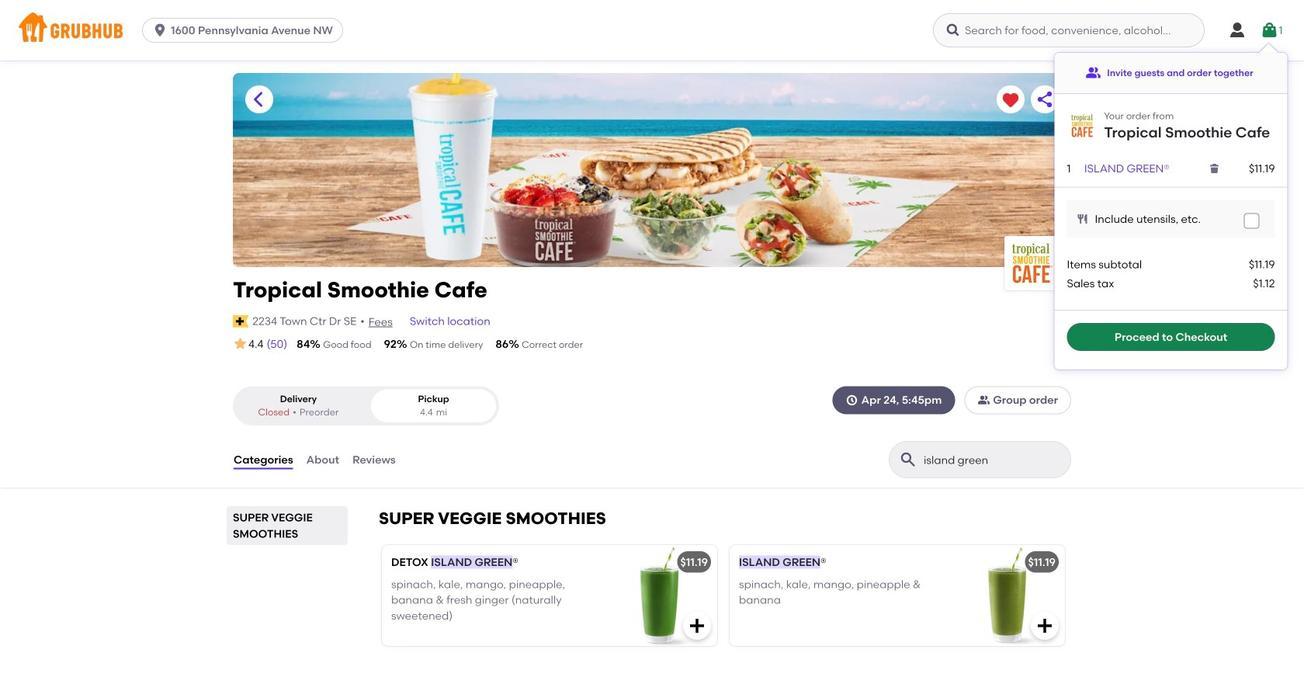 Task type: describe. For each thing, give the bounding box(es) containing it.
search icon image
[[899, 450, 918, 469]]

share icon image
[[1036, 90, 1054, 109]]

detox island green® image
[[601, 545, 717, 646]]

island green® image
[[949, 545, 1065, 646]]

1 vertical spatial people icon image
[[978, 394, 990, 406]]

tropical smoothie cafe  logo image
[[1005, 236, 1059, 290]]

subscription pass image
[[233, 315, 249, 328]]

Search for food, convenience, alcohol... search field
[[933, 13, 1205, 47]]

main navigation navigation
[[0, 0, 1304, 61]]

tropical smoothie cafe image
[[1067, 110, 1098, 141]]



Task type: locate. For each thing, give the bounding box(es) containing it.
option group
[[233, 386, 499, 426]]

star icon image
[[233, 336, 248, 352]]

people icon image
[[1086, 65, 1101, 81], [978, 394, 990, 406]]

tooltip
[[1055, 43, 1288, 370]]

svg image inside main navigation navigation
[[946, 23, 961, 38]]

1 horizontal spatial people icon image
[[1086, 65, 1101, 81]]

0 vertical spatial people icon image
[[1086, 65, 1101, 81]]

Search Tropical Smoothie Cafe  search field
[[922, 453, 1041, 467]]

people icon image down search for food, convenience, alcohol... search field
[[1086, 65, 1101, 81]]

svg image
[[946, 23, 961, 38], [1077, 213, 1089, 225], [846, 394, 858, 406], [688, 617, 707, 635]]

caret left icon image
[[250, 90, 269, 109]]

people icon image up search tropical smoothie cafe search box
[[978, 394, 990, 406]]

svg image
[[1228, 21, 1247, 40], [1260, 21, 1279, 40], [152, 23, 168, 38], [1209, 162, 1221, 175], [1247, 216, 1257, 226], [1036, 617, 1054, 635]]

0 horizontal spatial people icon image
[[978, 394, 990, 406]]



Task type: vqa. For each thing, say whether or not it's contained in the screenshot.
Profile link at the top left
no



